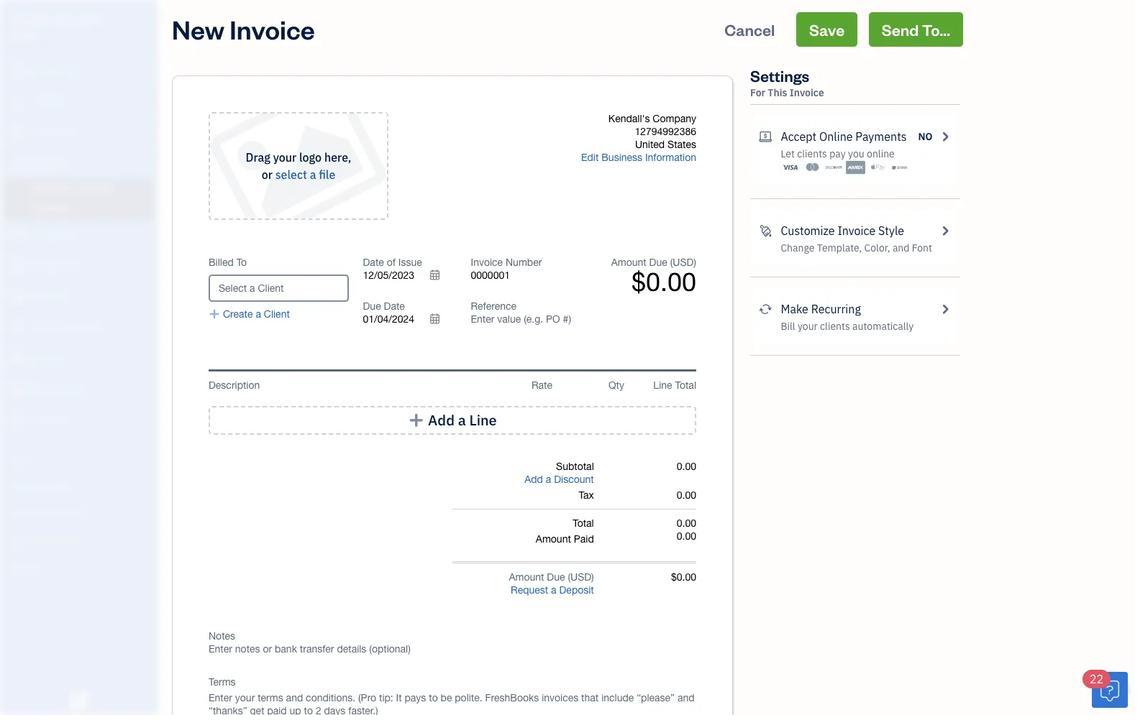 Task type: locate. For each thing, give the bounding box(es) containing it.
company
[[57, 13, 103, 27], [653, 113, 697, 124]]

company inside kendall's company owner
[[57, 13, 103, 27]]

send
[[882, 19, 919, 40]]

1 chevronright image from the top
[[939, 128, 952, 145]]

online
[[820, 130, 853, 144]]

usd inside amount due ( usd ) request a deposit
[[571, 572, 592, 584]]

amount inside the amount due ( usd ) $0.00
[[611, 257, 647, 268]]

0 vertical spatial date
[[363, 257, 384, 268]]

make
[[781, 302, 809, 317]]

amount for $0.00
[[611, 257, 647, 268]]

settings for settings for this invoice
[[751, 65, 810, 86]]

drag your logo here , or select a file
[[246, 150, 351, 182]]

send to... button
[[869, 12, 964, 47]]

1 horizontal spatial add
[[525, 474, 543, 486]]

total up paid
[[573, 518, 594, 530]]

payment image
[[9, 228, 27, 242]]

0.00
[[677, 461, 697, 473], [677, 490, 697, 502], [677, 518, 697, 530], [677, 531, 697, 543]]

1 horizontal spatial )
[[694, 257, 697, 268]]

amount due ( usd ) request a deposit
[[509, 572, 594, 597]]

0 vertical spatial )
[[694, 257, 697, 268]]

0 horizontal spatial (
[[568, 572, 571, 584]]

(
[[670, 257, 673, 268], [568, 572, 571, 584]]

total
[[675, 380, 697, 391], [573, 518, 594, 530]]

1 horizontal spatial total
[[675, 380, 697, 391]]

01/04/2024
[[363, 314, 415, 325]]

plus image
[[209, 308, 220, 321]]

change
[[781, 242, 815, 255]]

due inside due date 01/04/2024
[[363, 301, 381, 312]]

1 vertical spatial $0.00
[[671, 572, 697, 584]]

)
[[694, 257, 697, 268], [592, 572, 594, 584]]

,
[[348, 150, 351, 165]]

make recurring
[[781, 302, 861, 317]]

0 vertical spatial kendall's
[[12, 13, 55, 27]]

22
[[1090, 673, 1104, 687]]

) for $0.00
[[694, 257, 697, 268]]

add
[[428, 412, 455, 430], [525, 474, 543, 486]]

1 vertical spatial and
[[35, 507, 50, 519]]

0 vertical spatial amount
[[611, 257, 647, 268]]

1 vertical spatial total
[[573, 518, 594, 530]]

1 horizontal spatial kendall's
[[609, 113, 650, 124]]

add inside the subtotal add a discount tax
[[525, 474, 543, 486]]

let
[[781, 148, 795, 160]]

0 vertical spatial add
[[428, 412, 455, 430]]

0 vertical spatial and
[[893, 242, 910, 255]]

line right qty
[[654, 380, 672, 391]]

amount
[[611, 257, 647, 268], [536, 534, 571, 545], [509, 572, 544, 584]]

amount due ( usd ) $0.00
[[611, 257, 697, 297]]

1 0.00 from the top
[[677, 461, 697, 473]]

add right plus icon
[[428, 412, 455, 430]]

qty
[[609, 380, 625, 391]]

1 horizontal spatial your
[[798, 320, 818, 333]]

resource center badge image
[[1092, 673, 1128, 709]]

plus image
[[408, 414, 425, 428]]

1 vertical spatial due
[[363, 301, 381, 312]]

usd inside the amount due ( usd ) $0.00
[[673, 257, 694, 268]]

0 vertical spatial (
[[670, 257, 673, 268]]

a inside drag your logo here , or select a file
[[310, 168, 316, 182]]

2 chevronright image from the top
[[939, 301, 952, 318]]

clients down accept
[[797, 148, 827, 160]]

0 horizontal spatial and
[[35, 507, 50, 519]]

0 vertical spatial due
[[650, 257, 668, 268]]

2 horizontal spatial due
[[650, 257, 668, 268]]

1 vertical spatial line
[[469, 412, 497, 430]]

your right 'bill' at the right top of page
[[798, 320, 818, 333]]

and right 'items'
[[35, 507, 50, 519]]

this
[[768, 86, 788, 99]]

add left discount
[[525, 474, 543, 486]]

onlinesales image
[[759, 128, 772, 145]]

select
[[275, 168, 307, 182]]

a left client
[[256, 309, 261, 320]]

let clients pay you online
[[781, 148, 895, 160]]

settings inside settings for this invoice
[[751, 65, 810, 86]]

1 vertical spatial company
[[653, 113, 697, 124]]

and down style
[[893, 242, 910, 255]]

a inside amount due ( usd ) request a deposit
[[551, 585, 557, 597]]

$0.00 inside the amount due ( usd ) $0.00
[[632, 267, 697, 297]]

0 horizontal spatial usd
[[571, 572, 592, 584]]

line
[[654, 380, 672, 391], [469, 412, 497, 430]]

22 button
[[1083, 671, 1128, 709]]

a left deposit
[[551, 585, 557, 597]]

payments
[[856, 130, 907, 144]]

0 horizontal spatial total
[[573, 518, 594, 530]]

kendall's company owner
[[12, 13, 103, 40]]

or
[[262, 168, 273, 182]]

) inside amount due ( usd ) request a deposit
[[592, 572, 594, 584]]

settings for settings
[[11, 561, 44, 572]]

0 vertical spatial settings
[[751, 65, 810, 86]]

kendall's inside kendall's company 12794992386 united states edit business information
[[609, 113, 650, 124]]

invoice number
[[471, 257, 542, 268]]

add inside 'button'
[[428, 412, 455, 430]]

company inside kendall's company 12794992386 united states edit business information
[[653, 113, 697, 124]]

0 vertical spatial your
[[273, 150, 297, 165]]

1 horizontal spatial due
[[547, 572, 565, 584]]

team members link
[[4, 474, 154, 499]]

1 horizontal spatial (
[[670, 257, 673, 268]]

your up select
[[273, 150, 297, 165]]

0 horizontal spatial due
[[363, 301, 381, 312]]

0 horizontal spatial line
[[469, 412, 497, 430]]

united
[[635, 139, 665, 150]]

invoice image
[[9, 157, 27, 171]]

date
[[363, 257, 384, 268], [384, 301, 405, 312]]

your for bill
[[798, 320, 818, 333]]

apple pay image
[[868, 160, 888, 175]]

add a line
[[428, 412, 497, 430]]

0 horizontal spatial add
[[428, 412, 455, 430]]

new invoice
[[172, 12, 315, 46]]

settings inside main element
[[11, 561, 44, 572]]

client image
[[9, 95, 27, 109]]

kendall's
[[12, 13, 55, 27], [609, 113, 650, 124]]

) for request
[[592, 572, 594, 584]]

1 vertical spatial kendall's
[[609, 113, 650, 124]]

amount inside total amount paid
[[536, 534, 571, 545]]

0 horizontal spatial company
[[57, 13, 103, 27]]

date up 01/04/2024 on the left top
[[384, 301, 405, 312]]

no
[[919, 130, 933, 143]]

font
[[912, 242, 933, 255]]

kendall's up owner
[[12, 13, 55, 27]]

1 vertical spatial date
[[384, 301, 405, 312]]

$0.00
[[632, 267, 697, 297], [671, 572, 697, 584]]

due inside the amount due ( usd ) $0.00
[[650, 257, 668, 268]]

line right plus icon
[[469, 412, 497, 430]]

0 horizontal spatial your
[[273, 150, 297, 165]]

0 vertical spatial $0.00
[[632, 267, 697, 297]]

1 horizontal spatial usd
[[673, 257, 694, 268]]

a right plus icon
[[458, 412, 466, 430]]

apps link
[[4, 448, 154, 473]]

new
[[172, 12, 225, 46]]

total right qty
[[675, 380, 697, 391]]

kendall's inside kendall's company owner
[[12, 13, 55, 27]]

chevronright image
[[939, 128, 952, 145], [939, 301, 952, 318]]

business
[[602, 152, 643, 163]]

1 vertical spatial your
[[798, 320, 818, 333]]

company for kendall's company owner
[[57, 13, 103, 27]]

states
[[668, 139, 697, 150]]

style
[[879, 224, 905, 238]]

Issue date in MM/DD/YYYY format text field
[[363, 270, 449, 281]]

and
[[893, 242, 910, 255], [35, 507, 50, 519]]

a left file
[[310, 168, 316, 182]]

bank
[[11, 534, 32, 545]]

date left of
[[363, 257, 384, 268]]

Reference Number text field
[[471, 314, 572, 325]]

0 vertical spatial chevronright image
[[939, 128, 952, 145]]

( inside amount due ( usd ) request a deposit
[[568, 572, 571, 584]]

) inside the amount due ( usd ) $0.00
[[694, 257, 697, 268]]

save button
[[797, 12, 858, 47]]

clients down recurring
[[820, 320, 850, 333]]

Client text field
[[210, 276, 347, 301]]

2 vertical spatial due
[[547, 572, 565, 584]]

amount for request
[[509, 572, 544, 584]]

1 horizontal spatial line
[[654, 380, 672, 391]]

number
[[506, 257, 542, 268]]

( for request
[[568, 572, 571, 584]]

0 horizontal spatial kendall's
[[12, 13, 55, 27]]

your inside drag your logo here , or select a file
[[273, 150, 297, 165]]

settings down bank
[[11, 561, 44, 572]]

billed to
[[209, 257, 247, 268]]

0 vertical spatial usd
[[673, 257, 694, 268]]

drag
[[246, 150, 271, 165]]

settings up this
[[751, 65, 810, 86]]

0 horizontal spatial )
[[592, 572, 594, 584]]

0 vertical spatial company
[[57, 13, 103, 27]]

amount inside amount due ( usd ) request a deposit
[[509, 572, 544, 584]]

due inside amount due ( usd ) request a deposit
[[547, 572, 565, 584]]

invoice
[[230, 12, 315, 46], [790, 86, 824, 99], [838, 224, 876, 238], [471, 257, 503, 268]]

company for kendall's company 12794992386 united states edit business information
[[653, 113, 697, 124]]

due
[[650, 257, 668, 268], [363, 301, 381, 312], [547, 572, 565, 584]]

1 vertical spatial add
[[525, 474, 543, 486]]

12794992386
[[635, 126, 697, 137]]

clients
[[797, 148, 827, 160], [820, 320, 850, 333]]

1 horizontal spatial settings
[[751, 65, 810, 86]]

1 horizontal spatial company
[[653, 113, 697, 124]]

1 vertical spatial usd
[[571, 572, 592, 584]]

2 0.00 from the top
[[677, 490, 697, 502]]

1 vertical spatial )
[[592, 572, 594, 584]]

rate
[[532, 380, 553, 391]]

1 vertical spatial amount
[[536, 534, 571, 545]]

kendall's up united
[[609, 113, 650, 124]]

usd for $0.00
[[673, 257, 694, 268]]

( inside the amount due ( usd ) $0.00
[[670, 257, 673, 268]]

2 vertical spatial amount
[[509, 572, 544, 584]]

mastercard image
[[803, 160, 822, 175]]

bank image
[[890, 160, 910, 175]]

deposit
[[559, 585, 594, 597]]

connections
[[33, 534, 84, 545]]

1 vertical spatial chevronright image
[[939, 301, 952, 318]]

a left discount
[[546, 474, 551, 486]]

1 vertical spatial (
[[568, 572, 571, 584]]

1 vertical spatial settings
[[11, 561, 44, 572]]

usd for request
[[571, 572, 592, 584]]

0 horizontal spatial settings
[[11, 561, 44, 572]]



Task type: vqa. For each thing, say whether or not it's contained in the screenshot.
what
no



Task type: describe. For each thing, give the bounding box(es) containing it.
dashboard image
[[9, 64, 27, 78]]

kendall's company 12794992386 united states edit business information
[[581, 113, 697, 163]]

1 vertical spatial clients
[[820, 320, 850, 333]]

refresh image
[[759, 301, 772, 318]]

discover image
[[825, 160, 844, 175]]

accept online payments
[[781, 130, 907, 144]]

subtotal
[[556, 461, 594, 473]]

visa image
[[781, 160, 800, 175]]

pay
[[830, 148, 846, 160]]

a inside 'button'
[[458, 412, 466, 430]]

invoice inside settings for this invoice
[[790, 86, 824, 99]]

accept
[[781, 130, 817, 144]]

logo
[[299, 150, 322, 165]]

create a client button
[[209, 308, 290, 321]]

0 vertical spatial line
[[654, 380, 672, 391]]

paintbrush image
[[759, 222, 772, 240]]

date of issue
[[363, 257, 422, 268]]

information
[[645, 152, 697, 163]]

customize
[[781, 224, 835, 238]]

main element
[[0, 0, 194, 716]]

billed
[[209, 257, 234, 268]]

color,
[[865, 242, 891, 255]]

total inside total amount paid
[[573, 518, 594, 530]]

client
[[264, 309, 290, 320]]

discount
[[554, 474, 594, 486]]

you
[[848, 148, 865, 160]]

reference
[[471, 301, 517, 312]]

timer image
[[9, 321, 27, 335]]

01/04/2024 button
[[363, 313, 449, 326]]

settings for this invoice
[[751, 65, 824, 99]]

settings link
[[4, 554, 154, 579]]

add a discount button
[[525, 473, 594, 486]]

issue
[[398, 257, 422, 268]]

chart image
[[9, 383, 27, 397]]

send to...
[[882, 19, 951, 40]]

3 0.00 from the top
[[677, 518, 697, 530]]

create
[[223, 309, 253, 320]]

bank connections link
[[4, 527, 154, 553]]

automatically
[[853, 320, 914, 333]]

money image
[[9, 352, 27, 366]]

bill
[[781, 320, 796, 333]]

items
[[11, 507, 33, 519]]

team
[[11, 481, 34, 492]]

due date 01/04/2024
[[363, 301, 415, 325]]

edit business information button
[[581, 151, 697, 164]]

0.00 0.00
[[677, 518, 697, 543]]

a inside the subtotal add a discount tax
[[546, 474, 551, 486]]

chevronright image for make recurring
[[939, 301, 952, 318]]

add a line button
[[209, 407, 697, 435]]

line total
[[654, 380, 697, 391]]

apps
[[11, 454, 32, 466]]

4 0.00 from the top
[[677, 531, 697, 543]]

of
[[387, 257, 396, 268]]

notes
[[209, 631, 235, 643]]

project image
[[9, 290, 27, 304]]

estimate image
[[9, 126, 27, 140]]

1 horizontal spatial and
[[893, 242, 910, 255]]

recurring
[[811, 302, 861, 317]]

cancel
[[725, 19, 775, 40]]

due for request
[[547, 572, 565, 584]]

paid
[[574, 534, 594, 545]]

( for $0.00
[[670, 257, 673, 268]]

chevronright image for no
[[939, 128, 952, 145]]

items and services
[[11, 507, 87, 519]]

kendall's for kendall's company 12794992386 united states edit business information
[[609, 113, 650, 124]]

due for $0.00
[[650, 257, 668, 268]]

expense image
[[9, 259, 27, 273]]

a inside 'button'
[[256, 309, 261, 320]]

change template, color, and font
[[781, 242, 933, 255]]

cancel button
[[712, 12, 788, 47]]

template,
[[817, 242, 862, 255]]

create a client
[[223, 309, 290, 320]]

services
[[52, 507, 87, 519]]

owner
[[12, 29, 40, 40]]

Terms text field
[[209, 692, 697, 716]]

request a deposit button
[[511, 584, 594, 597]]

bank connections
[[11, 534, 84, 545]]

chevronright image
[[939, 222, 952, 240]]

to
[[236, 257, 247, 268]]

american express image
[[846, 160, 866, 175]]

here
[[324, 150, 348, 165]]

line inside 'button'
[[469, 412, 497, 430]]

edit
[[581, 152, 599, 163]]

tax
[[579, 490, 594, 502]]

freshbooks image
[[68, 693, 91, 710]]

team members
[[11, 481, 73, 492]]

bill your clients automatically
[[781, 320, 914, 333]]

file
[[319, 168, 336, 182]]

request
[[511, 585, 548, 597]]

Notes text field
[[209, 643, 697, 656]]

date inside due date 01/04/2024
[[384, 301, 405, 312]]

to...
[[922, 19, 951, 40]]

report image
[[9, 414, 27, 428]]

kendall's for kendall's company owner
[[12, 13, 55, 27]]

for
[[751, 86, 766, 99]]

description
[[209, 380, 260, 391]]

your for drag
[[273, 150, 297, 165]]

online
[[867, 148, 895, 160]]

0 vertical spatial clients
[[797, 148, 827, 160]]

Enter an Invoice # text field
[[471, 270, 511, 281]]

and inside main element
[[35, 507, 50, 519]]

items and services link
[[4, 501, 154, 526]]

members
[[35, 481, 73, 492]]

0 vertical spatial total
[[675, 380, 697, 391]]

total amount paid
[[536, 518, 594, 545]]



